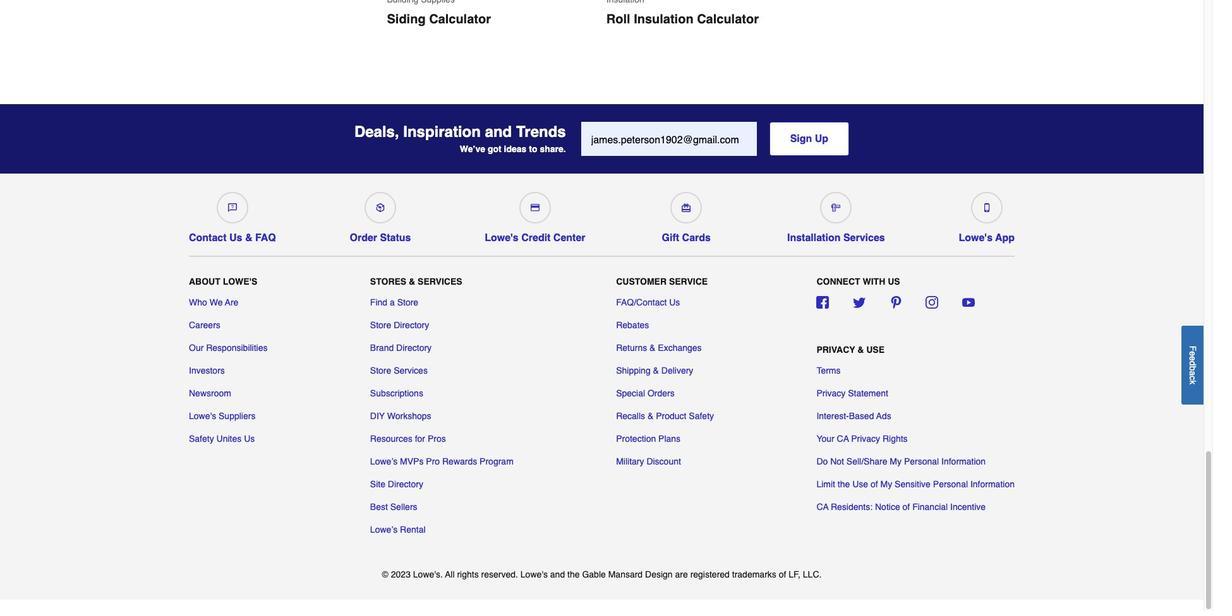 Task type: describe. For each thing, give the bounding box(es) containing it.
who we are
[[189, 297, 238, 307]]

b
[[1188, 366, 1198, 371]]

lowe's credit center
[[485, 233, 585, 244]]

contact us & faq
[[189, 233, 276, 244]]

lowe's credit center link
[[485, 187, 585, 244]]

a inside button
[[1188, 371, 1198, 376]]

sign up form
[[581, 122, 849, 156]]

f
[[1188, 346, 1198, 351]]

protection plans
[[616, 434, 681, 444]]

store for services
[[370, 366, 391, 376]]

0 horizontal spatial the
[[567, 570, 580, 580]]

pros
[[428, 434, 446, 444]]

0 vertical spatial personal
[[904, 457, 939, 467]]

interest-
[[817, 411, 849, 421]]

privacy for privacy & use
[[817, 345, 855, 355]]

d
[[1188, 361, 1198, 366]]

order
[[350, 233, 377, 244]]

& left faq
[[245, 233, 252, 244]]

product
[[656, 411, 686, 421]]

got
[[488, 144, 502, 154]]

returns
[[616, 343, 647, 353]]

lowe's app
[[959, 233, 1015, 244]]

calculator inside roll insulation calculator link
[[697, 12, 759, 27]]

design
[[645, 570, 673, 580]]

plans
[[658, 434, 681, 444]]

lowe's mvps pro rewards program link
[[370, 455, 514, 468]]

pickup image
[[376, 203, 385, 212]]

© 2023 lowe's. all rights reserved. lowe's and the gable mansard design are registered trademarks of lf, llc.
[[382, 570, 822, 580]]

mansard
[[608, 570, 643, 580]]

lowe's rental
[[370, 525, 426, 535]]

connect with us
[[817, 277, 900, 287]]

resources for pros link
[[370, 433, 446, 445]]

gift cards link
[[659, 187, 714, 244]]

roll
[[606, 12, 630, 27]]

f e e d b a c k
[[1188, 346, 1198, 385]]

delivery
[[661, 366, 693, 376]]

©
[[382, 570, 389, 580]]

pro
[[426, 457, 440, 467]]

mvps
[[400, 457, 424, 467]]

use for &
[[866, 345, 885, 355]]

special orders
[[616, 388, 675, 398]]

rights
[[883, 434, 908, 444]]

installation services link
[[787, 187, 885, 244]]

store services link
[[370, 364, 428, 377]]

us for contact
[[229, 233, 242, 244]]

diy workshops link
[[370, 410, 431, 422]]

our responsibilities link
[[189, 342, 268, 354]]

safety inside the safety unites us link
[[189, 434, 214, 444]]

your
[[817, 434, 835, 444]]

lowe's for lowe's app
[[959, 233, 993, 244]]

our
[[189, 343, 204, 353]]

installation services
[[787, 233, 885, 244]]

insulation
[[634, 12, 694, 27]]

incentive
[[950, 502, 986, 512]]

the inside limit the use of my sensitive personal information link
[[838, 479, 850, 489]]

store for directory
[[370, 320, 391, 330]]

special
[[616, 388, 645, 398]]

do not sell/share my personal information link
[[817, 455, 986, 468]]

sensitive
[[895, 479, 931, 489]]

terms link
[[817, 364, 841, 377]]

lowe's suppliers link
[[189, 410, 256, 422]]

lowe's rental link
[[370, 524, 426, 536]]

financial
[[913, 502, 948, 512]]

rental
[[400, 525, 426, 535]]

twitter image
[[853, 296, 866, 309]]

contact
[[189, 233, 227, 244]]

store directory
[[370, 320, 429, 330]]

1 vertical spatial and
[[550, 570, 565, 580]]

customer care image
[[228, 203, 237, 212]]

site
[[370, 479, 385, 489]]

exchanges
[[658, 343, 702, 353]]

faq/contact us
[[616, 297, 680, 307]]

center
[[553, 233, 585, 244]]

privacy for privacy statement
[[817, 388, 846, 398]]

returns & exchanges
[[616, 343, 702, 353]]

store services
[[370, 366, 428, 376]]

& for privacy & use
[[858, 345, 864, 355]]

sellers
[[390, 502, 417, 512]]

0 horizontal spatial a
[[390, 297, 395, 307]]

us inside the safety unites us link
[[244, 434, 255, 444]]

siding
[[387, 12, 426, 27]]

& for stores & services
[[409, 277, 415, 287]]

2 e from the top
[[1188, 356, 1198, 361]]

not
[[830, 457, 844, 467]]

share.
[[540, 144, 566, 154]]

residents:
[[831, 502, 873, 512]]

deals,
[[354, 123, 399, 141]]

Email Address email field
[[581, 122, 757, 156]]

careers link
[[189, 319, 220, 331]]

sell/share
[[847, 457, 887, 467]]

services for store services
[[394, 366, 428, 376]]

shipping & delivery
[[616, 366, 693, 376]]

military discount link
[[616, 455, 681, 468]]

0 horizontal spatial of
[[779, 570, 786, 580]]

stores
[[370, 277, 406, 287]]

stores & services
[[370, 277, 462, 287]]

find a store link
[[370, 296, 418, 309]]

use for the
[[853, 479, 868, 489]]

newsroom link
[[189, 387, 231, 400]]

limit the use of my sensitive personal information
[[817, 479, 1015, 489]]

directory for store directory
[[394, 320, 429, 330]]

customer service
[[616, 277, 708, 287]]

with
[[863, 277, 885, 287]]

credit card image
[[531, 203, 540, 212]]

protection plans link
[[616, 433, 681, 445]]

inspiration
[[403, 123, 481, 141]]

lowe's up are
[[223, 277, 257, 287]]

gift cards
[[662, 233, 711, 244]]

lowe's suppliers
[[189, 411, 256, 421]]



Task type: vqa. For each thing, say whether or not it's contained in the screenshot.
Community
no



Task type: locate. For each thing, give the bounding box(es) containing it.
trends
[[516, 123, 566, 141]]

safety right product
[[689, 411, 714, 421]]

1 horizontal spatial a
[[1188, 371, 1198, 376]]

ca right the your
[[837, 434, 849, 444]]

1 vertical spatial my
[[881, 479, 892, 489]]

0 vertical spatial my
[[890, 457, 902, 467]]

ca down limit
[[817, 502, 829, 512]]

of for my
[[871, 479, 878, 489]]

diy
[[370, 411, 385, 421]]

personal up limit the use of my sensitive personal information link
[[904, 457, 939, 467]]

0 vertical spatial and
[[485, 123, 512, 141]]

of left lf,
[[779, 570, 786, 580]]

0 horizontal spatial safety
[[189, 434, 214, 444]]

best
[[370, 502, 388, 512]]

1 horizontal spatial of
[[871, 479, 878, 489]]

all
[[445, 570, 455, 580]]

0 horizontal spatial and
[[485, 123, 512, 141]]

recalls
[[616, 411, 645, 421]]

and
[[485, 123, 512, 141], [550, 570, 565, 580]]

services for installation services
[[843, 233, 885, 244]]

lowe's inside lowe's credit center link
[[485, 233, 519, 244]]

0 vertical spatial information
[[942, 457, 986, 467]]

subscriptions
[[370, 388, 423, 398]]

customer
[[616, 277, 667, 287]]

services down brand directory link
[[394, 366, 428, 376]]

1 vertical spatial information
[[971, 479, 1015, 489]]

special orders link
[[616, 387, 675, 400]]

privacy statement link
[[817, 387, 888, 400]]

0 horizontal spatial ca
[[817, 502, 829, 512]]

gift card image
[[682, 203, 691, 212]]

store down 'stores & services'
[[397, 297, 418, 307]]

store directory link
[[370, 319, 429, 331]]

privacy up terms link
[[817, 345, 855, 355]]

app
[[995, 233, 1015, 244]]

2 horizontal spatial of
[[903, 502, 910, 512]]

us inside contact us & faq link
[[229, 233, 242, 244]]

our responsibilities
[[189, 343, 268, 353]]

lowe's right reserved.
[[521, 570, 548, 580]]

cards
[[682, 233, 711, 244]]

roll insulation calculator link
[[601, 0, 801, 28]]

of down sell/share
[[871, 479, 878, 489]]

0 vertical spatial directory
[[394, 320, 429, 330]]

1 e from the top
[[1188, 351, 1198, 356]]

2 vertical spatial services
[[394, 366, 428, 376]]

us for faq/contact
[[669, 297, 680, 307]]

lowe's for lowe's mvps pro rewards program
[[370, 457, 398, 467]]

rebates link
[[616, 319, 649, 331]]

to
[[529, 144, 537, 154]]

lowe's left credit
[[485, 233, 519, 244]]

recalls & product safety link
[[616, 410, 714, 422]]

protection
[[616, 434, 656, 444]]

ca inside your ca privacy rights link
[[837, 434, 849, 444]]

services up connect with us
[[843, 233, 885, 244]]

about
[[189, 277, 220, 287]]

trademarks
[[732, 570, 776, 580]]

0 vertical spatial privacy
[[817, 345, 855, 355]]

lowe's up site
[[370, 457, 398, 467]]

safety inside recalls & product safety link
[[689, 411, 714, 421]]

military
[[616, 457, 644, 467]]

us
[[229, 233, 242, 244], [669, 297, 680, 307], [244, 434, 255, 444]]

my up notice
[[881, 479, 892, 489]]

store up brand
[[370, 320, 391, 330]]

faq/contact
[[616, 297, 667, 307]]

of right notice
[[903, 502, 910, 512]]

& left delivery
[[653, 366, 659, 376]]

use down sell/share
[[853, 479, 868, 489]]

services up find a store link
[[418, 277, 462, 287]]

mobile image
[[982, 203, 991, 212]]

of
[[871, 479, 878, 489], [903, 502, 910, 512], [779, 570, 786, 580]]

lowe's for lowe's rental
[[370, 525, 398, 535]]

1 vertical spatial store
[[370, 320, 391, 330]]

youtube image
[[962, 296, 975, 309]]

who
[[189, 297, 207, 307]]

& right recalls at the bottom of page
[[648, 411, 654, 421]]

sign
[[790, 133, 812, 145]]

directory for site directory
[[388, 479, 423, 489]]

0 vertical spatial use
[[866, 345, 885, 355]]

& for returns & exchanges
[[650, 343, 656, 353]]

1 horizontal spatial ca
[[837, 434, 849, 444]]

pinterest image
[[889, 296, 902, 309]]

ca residents: notice of financial incentive
[[817, 502, 986, 512]]

instagram image
[[926, 296, 938, 309]]

interest-based ads link
[[817, 410, 891, 422]]

rebates
[[616, 320, 649, 330]]

directory up sellers
[[388, 479, 423, 489]]

interest-based ads
[[817, 411, 891, 421]]

0 vertical spatial store
[[397, 297, 418, 307]]

service
[[669, 277, 708, 287]]

directory for brand directory
[[396, 343, 432, 353]]

2 vertical spatial store
[[370, 366, 391, 376]]

about lowe's
[[189, 277, 257, 287]]

1 vertical spatial of
[[903, 502, 910, 512]]

use up statement
[[866, 345, 885, 355]]

1 horizontal spatial and
[[550, 570, 565, 580]]

ideas
[[504, 144, 527, 154]]

1 horizontal spatial calculator
[[697, 12, 759, 27]]

us inside faq/contact us link
[[669, 297, 680, 307]]

brand
[[370, 343, 394, 353]]

responsibilities
[[206, 343, 268, 353]]

2 lowe's from the top
[[370, 525, 398, 535]]

1 lowe's from the top
[[370, 457, 398, 467]]

lowe's left "app"
[[959, 233, 993, 244]]

we've
[[460, 144, 485, 154]]

roll insulation calculator
[[606, 12, 759, 27]]

& for recalls & product safety
[[648, 411, 654, 421]]

for
[[415, 434, 425, 444]]

the left gable
[[567, 570, 580, 580]]

2 vertical spatial us
[[244, 434, 255, 444]]

0 vertical spatial lowe's
[[370, 457, 398, 467]]

site directory link
[[370, 478, 423, 491]]

lf,
[[789, 570, 801, 580]]

e up d
[[1188, 351, 1198, 356]]

1 horizontal spatial the
[[838, 479, 850, 489]]

privacy
[[817, 345, 855, 355], [817, 388, 846, 398], [851, 434, 880, 444]]

2023
[[391, 570, 411, 580]]

privacy up interest-
[[817, 388, 846, 398]]

0 vertical spatial us
[[229, 233, 242, 244]]

a right find at left
[[390, 297, 395, 307]]

order status
[[350, 233, 411, 244]]

use
[[866, 345, 885, 355], [853, 479, 868, 489]]

lowe's inside lowe's app link
[[959, 233, 993, 244]]

returns & exchanges link
[[616, 342, 702, 354]]

0 vertical spatial the
[[838, 479, 850, 489]]

privacy & use
[[817, 345, 885, 355]]

investors link
[[189, 364, 225, 377]]

lowe's down 'best'
[[370, 525, 398, 535]]

1 vertical spatial services
[[418, 277, 462, 287]]

program
[[480, 457, 514, 467]]

newsroom
[[189, 388, 231, 398]]

0 horizontal spatial calculator
[[429, 12, 491, 27]]

1 horizontal spatial safety
[[689, 411, 714, 421]]

and inside deals, inspiration and trends we've got ideas to share.
[[485, 123, 512, 141]]

who we are link
[[189, 296, 238, 309]]

and left gable
[[550, 570, 565, 580]]

f e e d b a c k button
[[1182, 326, 1204, 405]]

calculator inside siding calculator link
[[429, 12, 491, 27]]

directory down store directory link
[[396, 343, 432, 353]]

a up k
[[1188, 371, 1198, 376]]

1 vertical spatial directory
[[396, 343, 432, 353]]

credit
[[521, 233, 551, 244]]

and up got
[[485, 123, 512, 141]]

sign up
[[790, 133, 828, 145]]

ca inside the 'ca residents: notice of financial incentive' link
[[817, 502, 829, 512]]

of inside limit the use of my sensitive personal information link
[[871, 479, 878, 489]]

the right limit
[[838, 479, 850, 489]]

2 vertical spatial privacy
[[851, 434, 880, 444]]

my down rights in the bottom right of the page
[[890, 457, 902, 467]]

rewards
[[442, 457, 477, 467]]

1 horizontal spatial us
[[244, 434, 255, 444]]

1 vertical spatial lowe's
[[370, 525, 398, 535]]

store down brand
[[370, 366, 391, 376]]

subscriptions link
[[370, 387, 423, 400]]

are
[[225, 297, 238, 307]]

1 vertical spatial safety
[[189, 434, 214, 444]]

notice
[[875, 502, 900, 512]]

limit the use of my sensitive personal information link
[[817, 478, 1015, 491]]

0 vertical spatial services
[[843, 233, 885, 244]]

lowe's for lowe's credit center
[[485, 233, 519, 244]]

faq
[[255, 233, 276, 244]]

lowe's mvps pro rewards program
[[370, 457, 514, 467]]

1 vertical spatial privacy
[[817, 388, 846, 398]]

& for shipping & delivery
[[653, 366, 659, 376]]

recalls & product safety
[[616, 411, 714, 421]]

e up b
[[1188, 356, 1198, 361]]

lowe's app link
[[959, 187, 1015, 244]]

diy workshops
[[370, 411, 431, 421]]

1 calculator from the left
[[429, 12, 491, 27]]

us right contact
[[229, 233, 242, 244]]

1 vertical spatial use
[[853, 479, 868, 489]]

dimensions image
[[832, 203, 841, 212]]

2 vertical spatial directory
[[388, 479, 423, 489]]

a
[[390, 297, 395, 307], [1188, 371, 1198, 376]]

connect
[[817, 277, 860, 287]]

llc.
[[803, 570, 822, 580]]

of for financial
[[903, 502, 910, 512]]

directory up brand directory link
[[394, 320, 429, 330]]

gift
[[662, 233, 679, 244]]

shipping & delivery link
[[616, 364, 693, 377]]

of inside the 'ca residents: notice of financial incentive' link
[[903, 502, 910, 512]]

best sellers
[[370, 502, 417, 512]]

privacy up sell/share
[[851, 434, 880, 444]]

0 vertical spatial a
[[390, 297, 395, 307]]

personal up "incentive"
[[933, 479, 968, 489]]

2 horizontal spatial us
[[669, 297, 680, 307]]

0 horizontal spatial us
[[229, 233, 242, 244]]

safety left the unites
[[189, 434, 214, 444]]

0 vertical spatial of
[[871, 479, 878, 489]]

lowe's inside lowe's suppliers link
[[189, 411, 216, 421]]

2 vertical spatial of
[[779, 570, 786, 580]]

& up statement
[[858, 345, 864, 355]]

us down customer service
[[669, 297, 680, 307]]

1 vertical spatial personal
[[933, 479, 968, 489]]

& right stores on the left
[[409, 277, 415, 287]]

0 vertical spatial safety
[[689, 411, 714, 421]]

& right returns
[[650, 343, 656, 353]]

us right the unites
[[244, 434, 255, 444]]

0 vertical spatial ca
[[837, 434, 849, 444]]

1 vertical spatial ca
[[817, 502, 829, 512]]

2 calculator from the left
[[697, 12, 759, 27]]

find
[[370, 297, 387, 307]]

siding calculator link
[[382, 0, 581, 28]]

facebook image
[[817, 296, 829, 309]]

lowe's down newsroom
[[189, 411, 216, 421]]

order status link
[[350, 187, 411, 244]]

lowe's for lowe's suppliers
[[189, 411, 216, 421]]

1 vertical spatial the
[[567, 570, 580, 580]]

1 vertical spatial a
[[1188, 371, 1198, 376]]

1 vertical spatial us
[[669, 297, 680, 307]]



